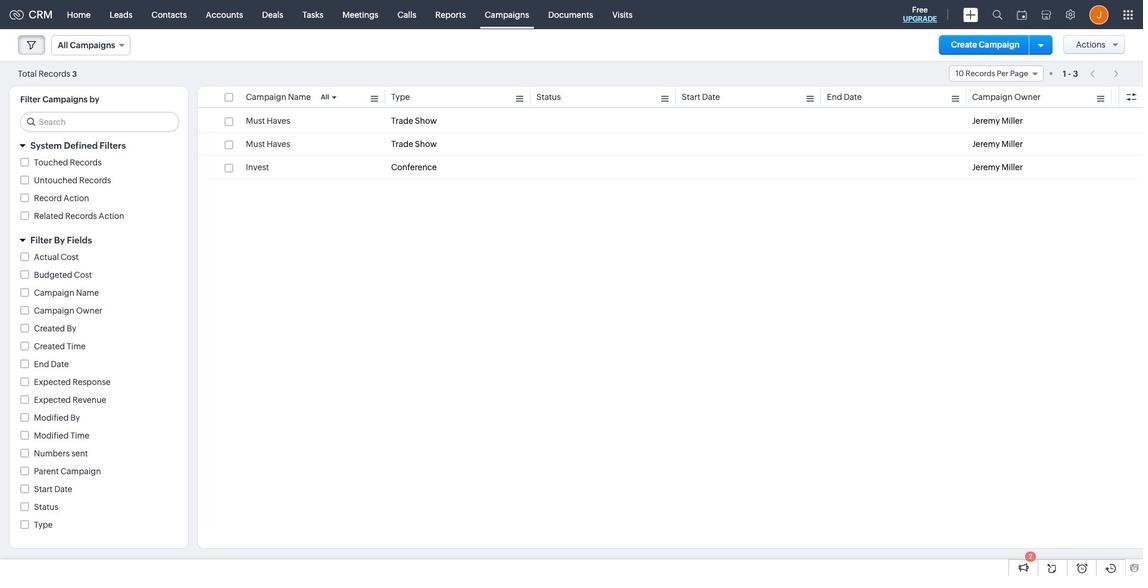 Task type: describe. For each thing, give the bounding box(es) containing it.
calendar image
[[1017, 10, 1027, 19]]

profile image
[[1090, 5, 1109, 24]]

search element
[[985, 0, 1010, 29]]

logo image
[[10, 10, 24, 19]]



Task type: vqa. For each thing, say whether or not it's contained in the screenshot.
fourth "In Progress" from the bottom
no



Task type: locate. For each thing, give the bounding box(es) containing it.
profile element
[[1082, 0, 1116, 29]]

row group
[[198, 110, 1143, 179]]

search image
[[993, 10, 1003, 20]]

None field
[[51, 35, 131, 55], [949, 65, 1044, 82], [51, 35, 131, 55], [949, 65, 1044, 82]]

navigation
[[1084, 65, 1125, 82]]

create menu image
[[963, 7, 978, 22]]

create menu element
[[956, 0, 985, 29]]

Search text field
[[21, 113, 179, 132]]



